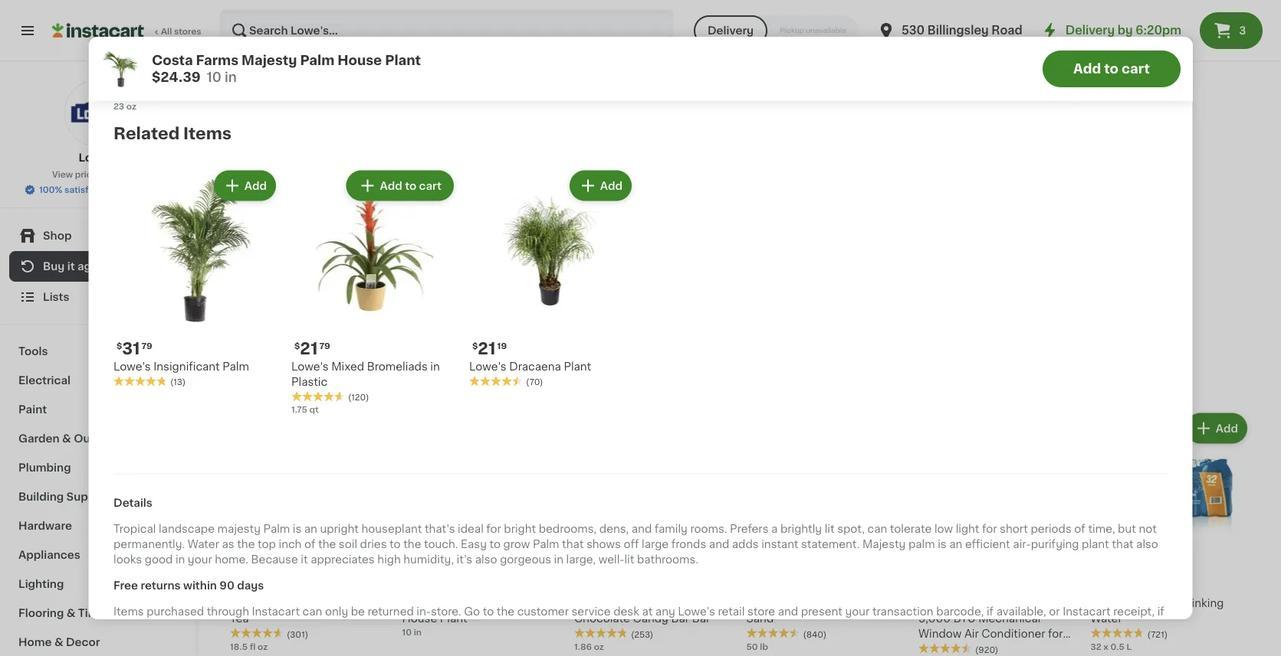 Task type: vqa. For each thing, say whether or not it's contained in the screenshot.
present
yes



Task type: describe. For each thing, give the bounding box(es) containing it.
product group containing add
[[1091, 410, 1250, 657]]

house for costa farms majesty palm house plant $24.39 10 in
[[337, 54, 382, 67]]

0 vertical spatial add to cart button
[[1042, 51, 1180, 87]]

scented
[[198, 42, 244, 53]]

garden
[[18, 434, 60, 445]]

1 horizontal spatial you
[[758, 276, 778, 287]]

0 vertical spatial add to cart
[[1073, 62, 1149, 76]]

view
[[52, 171, 73, 179]]

10 inside costa farms majesty palm house plant $24.39 10 in
[[206, 71, 221, 84]]

drinking
[[1179, 599, 1224, 609]]

31
[[122, 341, 140, 357]]

100% satisfaction guarantee
[[39, 186, 162, 194]]

details,
[[215, 638, 254, 649]]

at
[[642, 607, 652, 618]]

touch.
[[424, 540, 458, 551]]

will inside items purchased through instacart can only be returned in-store. go to the customer service desk at any lowe's retail store and present your transaction barcode, if available, or instacart receipt, if not. your barcode or receipt will be accessible in your order history page. most purchases are eligible for exchange or refund within 90 days. lowe's may ask you to show a government-issued photo id. for more details, see lowe's's full in-store return policy for details:
[[266, 623, 283, 633]]

$24.39
[[151, 71, 200, 84]]

0 vertical spatial it
[[67, 261, 75, 272]]

0.5 inside product group
[[1110, 643, 1124, 652]]

items purchased through instacart can only be returned in-store. go to the customer service desk at any lowe's retail store and present your transaction barcode, if available, or instacart receipt, if not. your barcode or receipt will be accessible in your order history page. most purchases are eligible for exchange or refund within 90 days. lowe's may ask you to show a government-issued photo id. for more details, see lowe's's full in-store return policy for details:
[[113, 607, 1164, 649]]

$ for $ 2 59
[[233, 579, 239, 588]]

lighting link
[[9, 570, 186, 599]]

size
[[655, 599, 677, 609]]

buy for buy it again
[[43, 261, 65, 272]]

1 vertical spatial lit
[[624, 555, 634, 566]]

& for garden
[[62, 434, 71, 445]]

(120)
[[348, 394, 369, 402]]

59
[[251, 579, 262, 588]]

2 horizontal spatial plant
[[563, 361, 591, 372]]

add for lowe's dracaena plant
[[600, 181, 622, 191]]

cubic
[[810, 599, 842, 609]]

1 that from the left
[[562, 540, 583, 551]]

return
[[392, 638, 424, 649]]

1 horizontal spatial buy
[[803, 276, 824, 287]]

buy it again
[[43, 261, 108, 272]]

conditioner
[[981, 629, 1045, 640]]

not
[[1138, 524, 1156, 535]]

2 vertical spatial your
[[375, 623, 400, 633]]

stores
[[174, 27, 201, 36]]

prefers
[[730, 524, 768, 535]]

plant
[[1081, 540, 1109, 551]]

mixed
[[331, 361, 364, 372]]

plant for costa farms majesty palm house plant 10 in
[[440, 614, 467, 625]]

90 inside items purchased through instacart can only be returned in-store. go to the customer service desk at any lowe's retail store and present your transaction barcode, if available, or instacart receipt, if not. your barcode or receipt will be accessible in your order history page. most purchases are eligible for exchange or refund within 90 days. lowe's may ask you to show a government-issued photo id. for more details, see lowe's's full in-store return policy for details:
[[817, 623, 832, 633]]

21 for $ 21 79
[[300, 341, 317, 357]]

houseplant
[[361, 524, 422, 535]]

1 horizontal spatial be
[[351, 607, 364, 618]]

easy
[[460, 540, 486, 551]]

in left large,
[[554, 555, 563, 566]]

1 vertical spatial add to cart button
[[347, 172, 452, 200]]

1 vertical spatial be
[[286, 623, 300, 633]]

exchange
[[675, 623, 728, 633]]

product group containing 31
[[113, 168, 279, 389]]

palm
[[908, 540, 935, 551]]

lowe's dracaena plant
[[469, 361, 591, 372]]

buy it again
[[230, 87, 371, 109]]

1 instacart from the left
[[251, 607, 299, 618]]

lowe's down transaction
[[866, 623, 904, 633]]

oz for 23 oz
[[126, 102, 136, 110]]

large,
[[566, 555, 595, 566]]

statement.
[[801, 540, 859, 551]]

1.86 oz
[[574, 643, 604, 652]]

18.5
[[230, 643, 248, 652]]

only
[[325, 607, 348, 618]]

1 if from the left
[[986, 607, 993, 618]]

lowe's mixed bromeliads in plastic
[[291, 361, 439, 388]]

0 horizontal spatial an
[[304, 524, 317, 535]]

periods
[[1030, 524, 1071, 535]]

0 horizontal spatial within
[[183, 581, 217, 592]]

10 inside "costa farms majesty palm house plant 10 in"
[[402, 629, 412, 637]]

shop link
[[9, 221, 186, 251]]

sakrete 0.5 cubic feet play sand
[[746, 599, 895, 625]]

pure leaf iced tea, sweet tea
[[230, 599, 368, 625]]

items for items customers buy regularly
[[230, 363, 278, 379]]

water inside niagara purified drinking water
[[1091, 614, 1122, 625]]

items customers buy regularly
[[230, 363, 490, 379]]

0 horizontal spatial cart
[[419, 181, 441, 191]]

btu
[[953, 614, 976, 625]]

farms for in
[[437, 599, 470, 609]]

1 horizontal spatial and
[[709, 540, 729, 551]]

in inside lowe's mixed bromeliads in plastic
[[430, 361, 439, 372]]

ahlc05ca
[[1000, 599, 1061, 609]]

plumbing
[[18, 463, 71, 474]]

hardware
[[18, 521, 72, 532]]

efficient
[[965, 540, 1010, 551]]

your
[[137, 623, 161, 633]]

(253)
[[631, 631, 653, 639]]

0 vertical spatial again
[[77, 261, 108, 272]]

add for niagara purified drinking water
[[1216, 424, 1238, 434]]

1 horizontal spatial or
[[730, 623, 741, 633]]

for right ideal
[[486, 524, 501, 535]]

1 vertical spatial buy
[[377, 363, 409, 379]]

the inside items purchased through instacart can only be returned in-store. go to the customer service desk at any lowe's retail store and present your transaction barcode, if available, or instacart receipt, if not. your barcode or receipt will be accessible in your order history page. most purchases are eligible for exchange or refund within 90 days. lowe's may ask you to show a government-issued photo id. for more details, see lowe's's full in-store return policy for details:
[[496, 607, 514, 618]]

the down majesty
[[237, 540, 254, 551]]

appliances inside ge appliances ahlc05ca 5,000 btu mechanical window air conditioner for small rooms
[[937, 599, 997, 609]]

through
[[206, 607, 249, 618]]

delivery for delivery
[[708, 25, 754, 36]]

store.
[[430, 607, 461, 618]]

air
[[964, 629, 979, 640]]

are
[[596, 623, 613, 633]]

bromeliads
[[367, 361, 427, 372]]

0 horizontal spatial appliances
[[18, 550, 80, 561]]

$ for $ 31 79
[[116, 342, 122, 350]]

purchased
[[146, 607, 204, 618]]

palm for costa farms majesty palm house plant 10 in
[[519, 599, 545, 609]]

530 billingsley road button
[[877, 9, 1022, 52]]

paint link
[[9, 396, 186, 425]]

2 instacart from the left
[[1062, 607, 1110, 618]]

items for items you order will show up here so you can buy them again easily
[[560, 276, 590, 287]]

play
[[872, 599, 895, 609]]

in right good
[[175, 555, 185, 566]]

lowe's up 'exchange'
[[678, 607, 715, 618]]

0 vertical spatial in-
[[416, 607, 430, 618]]

21 for $ 21 19
[[477, 341, 495, 357]]

returns
[[140, 581, 180, 592]]

instant
[[761, 540, 798, 551]]

plastic
[[291, 377, 327, 388]]

0 vertical spatial 90
[[219, 581, 234, 592]]

3
[[1239, 25, 1246, 36]]

plant for costa farms majesty palm house plant $24.39 10 in
[[385, 54, 420, 67]]

palm for tropical landscape majesty palm is an upright houseplant that's ideal for bright bedrooms, dens, and family rooms. prefers a brightly lit spot, can tolerate low light for short periods of time, but not permanently. water as the top inch of the soil dries to the touch. easy to grow palm that shows off large fronds and adds instant statement. majesty palm is an efficient air-purifying plant that also looks good in your home. because it appreciates high humidity, it's also gorgeous in large, well-lit bathrooms.
[[263, 524, 290, 535]]

tile
[[78, 609, 98, 619]]

tools
[[18, 347, 48, 357]]

can inside tropical landscape majesty palm is an upright houseplant that's ideal for bright bedrooms, dens, and family rooms. prefers a brightly lit spot, can tolerate low light for short periods of time, but not permanently. water as the top inch of the soil dries to the touch. easy to grow palm that shows off large fronds and adds instant statement. majesty palm is an efficient air-purifying plant that also looks good in your home. because it appreciates high humidity, it's also gorgeous in large, well-lit bathrooms.
[[867, 524, 887, 535]]

add for lowe's insignificant palm
[[244, 181, 266, 191]]

0 vertical spatial cart
[[1121, 62, 1149, 76]]

a inside tropical landscape majesty palm is an upright houseplant that's ideal for bright bedrooms, dens, and family rooms. prefers a brightly lit spot, can tolerate low light for short periods of time, but not permanently. water as the top inch of the soil dries to the touch. easy to grow palm that shows off large fronds and adds instant statement. majesty palm is an efficient air-purifying plant that also looks good in your home. because it appreciates high humidity, it's also gorgeous in large, well-lit bathrooms.
[[771, 524, 777, 535]]

1 vertical spatial an
[[949, 540, 962, 551]]

the up the humidity,
[[403, 540, 421, 551]]

2 horizontal spatial add button
[[1187, 415, 1246, 443]]

purchases
[[537, 623, 593, 633]]

id.
[[148, 638, 162, 649]]

palm for costa farms majesty palm house plant $24.39 10 in
[[300, 54, 334, 67]]

x
[[1103, 643, 1108, 652]]

for up "efficient"
[[982, 524, 997, 535]]

1 bar from the left
[[671, 614, 689, 625]]

snickers full size chocolate candy bar bar
[[574, 599, 710, 625]]

1 horizontal spatial of
[[1074, 524, 1085, 535]]

as
[[222, 540, 234, 551]]

add button for 21
[[571, 172, 630, 200]]

0 horizontal spatial or
[[211, 623, 222, 633]]

available,
[[996, 607, 1046, 618]]

a inside items purchased through instacart can only be returned in-store. go to the customer service desk at any lowe's retail store and present your transaction barcode, if available, or instacart receipt, if not. your barcode or receipt will be accessible in your order history page. most purchases are eligible for exchange or refund within 90 days. lowe's may ask you to show a government-issued photo id. for more details, see lowe's's full in-store return policy for details:
[[1022, 623, 1028, 633]]

rooms
[[950, 645, 989, 655]]

show inside items purchased through instacart can only be returned in-store. go to the customer service desk at any lowe's retail store and present your transaction barcode, if available, or instacart receipt, if not. your barcode or receipt will be accessible in your order history page. most purchases are eligible for exchange or refund within 90 days. lowe's may ask you to show a government-issued photo id. for more details, see lowe's's full in-store return policy for details:
[[991, 623, 1019, 633]]

0 horizontal spatial you
[[593, 276, 613, 287]]

low
[[934, 524, 953, 535]]

white
[[147, 73, 178, 84]]

$ for $ 21 19
[[472, 342, 477, 350]]

1 vertical spatial is
[[937, 540, 946, 551]]

in inside items purchased through instacart can only be returned in-store. go to the customer service desk at any lowe's retail store and present your transaction barcode, if available, or instacart receipt, if not. your barcode or receipt will be accessible in your order history page. most purchases are eligible for exchange or refund within 90 days. lowe's may ask you to show a government-issued photo id. for more details, see lowe's's full in-store return policy for details:
[[363, 623, 372, 633]]

for down history
[[462, 638, 477, 649]]

1 horizontal spatial will
[[647, 276, 664, 287]]

0 horizontal spatial policy
[[107, 171, 134, 179]]

2 horizontal spatial or
[[1049, 607, 1060, 618]]

1 vertical spatial again
[[857, 276, 887, 287]]

23
[[113, 102, 124, 110]]

(920)
[[975, 646, 998, 655]]

fl
[[250, 643, 256, 652]]

& for flooring
[[67, 609, 75, 619]]

go
[[464, 607, 480, 618]]

citronella
[[113, 57, 165, 68]]

(840)
[[803, 631, 827, 639]]

lowe's for lowe's mixed bromeliads in plastic
[[291, 361, 328, 372]]

full
[[328, 638, 344, 649]]

days.
[[835, 623, 864, 633]]



Task type: locate. For each thing, give the bounding box(es) containing it.
lowe's inside lowe's mixed bromeliads in plastic
[[291, 361, 328, 372]]

2 horizontal spatial you
[[954, 623, 974, 633]]

79 right "31"
[[141, 342, 152, 350]]

$ up electrical "link"
[[116, 342, 122, 350]]

an left upright
[[304, 524, 317, 535]]

order left up
[[616, 276, 645, 287]]

shows
[[586, 540, 621, 551]]

21 up customers
[[300, 341, 317, 357]]

within inside items purchased through instacart can only be returned in-store. go to the customer service desk at any lowe's retail store and present your transaction barcode, if available, or instacart receipt, if not. your barcode or receipt will be accessible in your order history page. most purchases are eligible for exchange or refund within 90 days. lowe's may ask you to show a government-issued photo id. for more details, see lowe's's full in-store return policy for details:
[[782, 623, 814, 633]]

1 horizontal spatial lit
[[824, 524, 834, 535]]

1 horizontal spatial add to cart
[[1073, 62, 1149, 76]]

$ inside $ 2 59
[[233, 579, 239, 588]]

in-
[[416, 607, 430, 618], [347, 638, 361, 649]]

palm
[[300, 54, 334, 67], [222, 361, 249, 372], [263, 524, 290, 535], [532, 540, 559, 551], [519, 599, 545, 609]]

$
[[116, 342, 122, 350], [294, 342, 300, 350], [472, 342, 477, 350], [233, 579, 239, 588]]

79 inside $ 21 79
[[319, 342, 330, 350]]

retail
[[718, 607, 744, 618]]

you inside items purchased through instacart can only be returned in-store. go to the customer service desk at any lowe's retail store and present your transaction barcode, if available, or instacart receipt, if not. your barcode or receipt will be accessible in your order history page. most purchases are eligible for exchange or refund within 90 days. lowe's may ask you to show a government-issued photo id. for more details, see lowe's's full in-store return policy for details:
[[954, 623, 974, 633]]

& for home
[[54, 638, 63, 649]]

palm up gorgeous
[[532, 540, 559, 551]]

1 horizontal spatial policy
[[427, 638, 460, 649]]

1 vertical spatial majesty
[[862, 540, 905, 551]]

qt
[[309, 406, 318, 414]]

page.
[[474, 623, 504, 633]]

(301)
[[287, 631, 308, 639]]

1 vertical spatial 90
[[817, 623, 832, 633]]

2 vertical spatial &
[[54, 638, 63, 649]]

79 for 21
[[319, 342, 330, 350]]

triple
[[137, 42, 167, 53]]

add to cart button
[[1042, 51, 1180, 87], [347, 172, 452, 200]]

days
[[237, 581, 264, 592]]

can right the spot,
[[867, 524, 887, 535]]

1 horizontal spatial plant
[[440, 614, 467, 625]]

house up return
[[402, 614, 437, 625]]

order up return
[[402, 623, 431, 633]]

1 vertical spatial policy
[[427, 638, 460, 649]]

for down any
[[657, 623, 672, 633]]

0 vertical spatial can
[[781, 276, 800, 287]]

dens,
[[599, 524, 628, 535]]

palm up 'most'
[[519, 599, 545, 609]]

0 horizontal spatial it
[[67, 261, 75, 272]]

can inside items purchased through instacart can only be returned in-store. go to the customer service desk at any lowe's retail store and present your transaction barcode, if available, or instacart receipt, if not. your barcode or receipt will be accessible in your order history page. most purchases are eligible for exchange or refund within 90 days. lowe's may ask you to show a government-issued photo id. for more details, see lowe's's full in-store return policy for details:
[[302, 607, 322, 618]]

will
[[647, 276, 664, 287], [266, 623, 283, 633]]

view pricing policy link
[[52, 169, 143, 181]]

water down niagara
[[1091, 614, 1122, 625]]

ge
[[918, 599, 934, 609]]

the up 'most'
[[496, 607, 514, 618]]

and down rooms.
[[709, 540, 729, 551]]

returned
[[367, 607, 413, 618]]

1.75 qt
[[291, 406, 318, 414]]

2
[[239, 578, 249, 594]]

0 horizontal spatial again
[[77, 261, 108, 272]]

0.5 inside sakrete 0.5 cubic feet play sand
[[790, 599, 807, 609]]

delivery by 6:20pm link
[[1041, 21, 1181, 40]]

lowe's down $ 21 19
[[469, 361, 506, 372]]

again right the them
[[857, 276, 887, 287]]

a up instant
[[771, 524, 777, 535]]

79 up customers
[[319, 342, 330, 350]]

1 horizontal spatial 21
[[477, 341, 495, 357]]

lowe's for lowe's dracaena plant
[[469, 361, 506, 372]]

farms inside "costa farms majesty palm house plant 10 in"
[[437, 599, 470, 609]]

2 horizontal spatial oz
[[594, 643, 604, 652]]

majesty inside tropical landscape majesty palm is an upright houseplant that's ideal for bright bedrooms, dens, and family rooms. prefers a brightly lit spot, can tolerate low light for short periods of time, but not permanently. water as the top inch of the soil dries to the touch. easy to grow palm that shows off large fronds and adds instant statement. majesty palm is an efficient air-purifying plant that also looks good in your home. because it appreciates high humidity, it's also gorgeous in large, well-lit bathrooms.
[[862, 540, 905, 551]]

plant inside costa farms majesty palm house plant $24.39 10 in
[[385, 54, 420, 67]]

be up 'lowe's's'
[[286, 623, 300, 633]]

lowe's down "31"
[[113, 361, 150, 372]]

an down light at the bottom
[[949, 540, 962, 551]]

of right inch
[[304, 540, 315, 551]]

majesty inside "costa farms majesty palm house plant 10 in"
[[473, 599, 516, 609]]

1 horizontal spatial cart
[[1121, 62, 1149, 76]]

lowe's up view pricing policy link
[[79, 153, 117, 163]]

1 horizontal spatial delivery
[[1065, 25, 1115, 36]]

1 vertical spatial add to cart
[[380, 181, 441, 191]]

lowe's insignificant palm
[[113, 361, 249, 372]]

oz for 1.86 oz
[[594, 643, 604, 652]]

show
[[667, 276, 696, 287], [991, 623, 1019, 633]]

$ inside $ 31 79
[[116, 342, 122, 350]]

related items
[[113, 126, 231, 142]]

view pricing policy
[[52, 171, 134, 179]]

0 horizontal spatial is
[[292, 524, 301, 535]]

$ for $ 21 79
[[294, 342, 300, 350]]

iced
[[284, 599, 307, 609]]

1 21 from the left
[[300, 341, 317, 357]]

0 vertical spatial water
[[187, 540, 219, 551]]

0 vertical spatial order
[[616, 276, 645, 287]]

palm inside "costa farms majesty palm house plant 10 in"
[[519, 599, 545, 609]]

will up see
[[266, 623, 283, 633]]

so
[[742, 276, 755, 287]]

in right bromeliads
[[430, 361, 439, 372]]

0 horizontal spatial instacart
[[251, 607, 299, 618]]

house
[[337, 54, 382, 67], [402, 614, 437, 625]]

issued
[[1101, 623, 1136, 633]]

items for items purchased through instacart can only be returned in-store. go to the customer service desk at any lowe's retail store and present your transaction barcode, if available, or instacart receipt, if not. your barcode or receipt will be accessible in your order history page. most purchases are eligible for exchange or refund within 90 days. lowe's may ask you to show a government-issued photo id. for more details, see lowe's's full in-store return policy for details:
[[113, 607, 144, 618]]

for inside ge appliances ahlc05ca 5,000 btu mechanical window air conditioner for small rooms
[[1048, 629, 1063, 640]]

0 horizontal spatial costa
[[151, 54, 192, 67]]

0 vertical spatial show
[[667, 276, 696, 287]]

& right garden
[[62, 434, 71, 445]]

bar left retail
[[692, 614, 710, 625]]

fronds
[[671, 540, 706, 551]]

1 vertical spatial farms
[[437, 599, 470, 609]]

1 vertical spatial in-
[[347, 638, 361, 649]]

satisfaction
[[65, 186, 116, 194]]

instacart up (301)
[[251, 607, 299, 618]]

gorgeous
[[500, 555, 551, 566]]

0 vertical spatial also
[[1136, 540, 1158, 551]]

because
[[251, 555, 298, 566]]

lists
[[43, 292, 69, 303]]

in inside "costa farms majesty palm house plant 10 in"
[[414, 629, 422, 637]]

costa inside "costa farms majesty palm house plant 10 in"
[[402, 599, 434, 609]]

show down available,
[[991, 623, 1019, 633]]

refund
[[744, 623, 779, 633]]

10 up return
[[402, 629, 412, 637]]

79 for 31
[[141, 342, 152, 350]]

0 horizontal spatial buy
[[43, 261, 65, 272]]

0 horizontal spatial store
[[361, 638, 389, 649]]

it's
[[456, 555, 472, 566]]

farms inside costa farms majesty palm house plant $24.39 10 in
[[196, 54, 238, 67]]

bedrooms,
[[538, 524, 596, 535]]

palm inside product group
[[222, 361, 249, 372]]

road
[[991, 25, 1022, 36]]

candy
[[633, 614, 668, 625]]

1 vertical spatial cart
[[419, 181, 441, 191]]

plant inside "costa farms majesty palm house plant 10 in"
[[440, 614, 467, 625]]

0 horizontal spatial add to cart
[[380, 181, 441, 191]]

0 horizontal spatial and
[[631, 524, 651, 535]]

transaction
[[872, 607, 933, 618]]

again down shop link
[[77, 261, 108, 272]]

that
[[562, 540, 583, 551], [1111, 540, 1133, 551]]

instacart logo image
[[52, 21, 144, 40]]

off!
[[113, 42, 135, 53]]

2 21 from the left
[[477, 341, 495, 357]]

$ left 59
[[233, 579, 239, 588]]

1 horizontal spatial water
[[1091, 614, 1122, 625]]

details:
[[480, 638, 519, 649]]

lowe's logo image
[[64, 80, 131, 147]]

$ inside $ 21 19
[[472, 342, 477, 350]]

but
[[1117, 524, 1136, 535]]

1 vertical spatial of
[[304, 540, 315, 551]]

and right sand
[[778, 607, 798, 618]]

buy for buy it again
[[230, 87, 276, 109]]

lists link
[[9, 282, 186, 313]]

90 left '2'
[[219, 581, 234, 592]]

1 horizontal spatial buy
[[230, 87, 276, 109]]

free
[[113, 581, 138, 592]]

1 horizontal spatial 90
[[817, 623, 832, 633]]

add button for 31
[[215, 172, 274, 200]]

bar down size
[[671, 614, 689, 625]]

in down returned
[[363, 623, 372, 633]]

policy up guarantee on the top left of page
[[107, 171, 134, 179]]

store up refund
[[747, 607, 775, 618]]

also
[[1136, 540, 1158, 551], [475, 555, 497, 566]]

2 bar from the left
[[692, 614, 710, 625]]

90 down present on the right
[[817, 623, 832, 633]]

0 vertical spatial your
[[187, 555, 212, 566]]

instacart
[[251, 607, 299, 618], [1062, 607, 1110, 618]]

the down upright
[[318, 540, 336, 551]]

that down the bedrooms,
[[562, 540, 583, 551]]

home & decor link
[[9, 629, 186, 657]]

ge appliances ahlc05ca 5,000 btu mechanical window air conditioner for small rooms
[[918, 599, 1063, 655]]

tea
[[230, 614, 249, 625]]

0 vertical spatial farms
[[196, 54, 238, 67]]

order
[[616, 276, 645, 287], [402, 623, 431, 633]]

oz right fl
[[258, 643, 268, 652]]

1 79 from the left
[[141, 342, 152, 350]]

building supplies link
[[9, 483, 186, 512]]

1 vertical spatial can
[[867, 524, 887, 535]]

lowe's for lowe's
[[79, 153, 117, 163]]

1 vertical spatial will
[[266, 623, 283, 633]]

1 vertical spatial 0.5
[[1110, 643, 1124, 652]]

for down 'ahlc05ca'
[[1048, 629, 1063, 640]]

sand
[[746, 614, 774, 625]]

see
[[257, 638, 277, 649]]

21
[[300, 341, 317, 357], [477, 341, 495, 357]]

majesty up it
[[241, 54, 297, 67]]

1 horizontal spatial majesty
[[473, 599, 516, 609]]

majesty for costa farms majesty palm house plant 10 in
[[473, 599, 516, 609]]

6:20pm
[[1136, 25, 1181, 36]]

0 horizontal spatial add to cart button
[[347, 172, 452, 200]]

majesty for costa farms majesty palm house plant $24.39 10 in
[[241, 54, 297, 67]]

costa for costa farms majesty palm house plant 10 in
[[402, 599, 434, 609]]

& right home
[[54, 638, 63, 649]]

garden & outdoors link
[[9, 425, 186, 454]]

barcode
[[163, 623, 208, 633]]

0 horizontal spatial lit
[[624, 555, 634, 566]]

it inside tropical landscape majesty palm is an upright houseplant that's ideal for bright bedrooms, dens, and family rooms. prefers a brightly lit spot, can tolerate low light for short periods of time, but not permanently. water as the top inch of the soil dries to the touch. easy to grow palm that shows off large fronds and adds instant statement. majesty palm is an efficient air-purifying plant that also looks good in your home. because it appreciates high humidity, it's also gorgeous in large, well-lit bathrooms.
[[300, 555, 307, 566]]

majesty down "tolerate"
[[862, 540, 905, 551]]

present
[[800, 607, 842, 618]]

0 vertical spatial lit
[[824, 524, 834, 535]]

order inside items purchased through instacart can only be returned in-store. go to the customer service desk at any lowe's retail store and present your transaction barcode, if available, or instacart receipt, if not. your barcode or receipt will be accessible in your order history page. most purchases are eligible for exchange or refund within 90 days. lowe's may ask you to show a government-issued photo id. for more details, see lowe's's full in-store return policy for details:
[[402, 623, 431, 633]]

0 horizontal spatial can
[[302, 607, 322, 618]]

0 vertical spatial a
[[771, 524, 777, 535]]

wick
[[170, 42, 196, 53]]

majesty inside costa farms majesty palm house plant $24.39 10 in
[[241, 54, 297, 67]]

1 vertical spatial water
[[1091, 614, 1122, 625]]

photo
[[113, 638, 145, 649]]

$6.39 element
[[1091, 576, 1250, 596]]

1 horizontal spatial add button
[[571, 172, 630, 200]]

within up purchased
[[183, 581, 217, 592]]

0 horizontal spatial delivery
[[708, 25, 754, 36]]

can left only
[[302, 607, 322, 618]]

1 vertical spatial your
[[845, 607, 869, 618]]

is up inch
[[292, 524, 301, 535]]

items
[[183, 126, 231, 142], [560, 276, 590, 287], [230, 363, 278, 379], [113, 607, 144, 618]]

ideal
[[457, 524, 483, 535]]

1 vertical spatial within
[[782, 623, 814, 633]]

water
[[187, 540, 219, 551], [1091, 614, 1122, 625]]

100%
[[39, 186, 62, 194]]

2 that from the left
[[1111, 540, 1133, 551]]

1 vertical spatial show
[[991, 623, 1019, 633]]

0 horizontal spatial farms
[[196, 54, 238, 67]]

your up days.
[[845, 607, 869, 618]]

your inside tropical landscape majesty palm is an upright houseplant that's ideal for bright bedrooms, dens, and family rooms. prefers a brightly lit spot, can tolerate low light for short periods of time, but not permanently. water as the top inch of the soil dries to the touch. easy to grow palm that shows off large fronds and adds instant statement. majesty palm is an efficient air-purifying plant that also looks good in your home. because it appreciates high humidity, it's also gorgeous in large, well-lit bathrooms.
[[187, 555, 212, 566]]

farms for 10
[[196, 54, 238, 67]]

buy up lists
[[43, 261, 65, 272]]

2 horizontal spatial your
[[845, 607, 869, 618]]

in down bucket,
[[224, 71, 236, 84]]

is down low
[[937, 540, 946, 551]]

1 vertical spatial also
[[475, 555, 497, 566]]

0 horizontal spatial majesty
[[241, 54, 297, 67]]

product group
[[113, 168, 279, 389], [291, 168, 457, 416], [469, 168, 634, 389], [1091, 410, 1250, 657]]

that down but
[[1111, 540, 1133, 551]]

None search field
[[219, 9, 674, 52]]

in inside costa farms majesty palm house plant $24.39 10 in
[[224, 71, 236, 84]]

for
[[486, 524, 501, 535], [982, 524, 997, 535], [657, 623, 672, 633], [1048, 629, 1063, 640], [462, 638, 477, 649]]

0 vertical spatial and
[[631, 524, 651, 535]]

costa down wick
[[151, 54, 192, 67]]

& left tile
[[67, 609, 75, 619]]

items inside items purchased through instacart can only be returned in-store. go to the customer service desk at any lowe's retail store and present your transaction barcode, if available, or instacart receipt, if not. your barcode or receipt will be accessible in your order history page. most purchases are eligible for exchange or refund within 90 days. lowe's may ask you to show a government-issued photo id. for more details, see lowe's's full in-store return policy for details:
[[113, 607, 144, 618]]

530
[[901, 25, 925, 36]]

bar
[[671, 614, 689, 625], [692, 614, 710, 625]]

water down the landscape
[[187, 540, 219, 551]]

l
[[1126, 643, 1132, 652]]

palm up buy it again
[[300, 54, 334, 67]]

1 horizontal spatial house
[[402, 614, 437, 625]]

will left up
[[647, 276, 664, 287]]

1 horizontal spatial within
[[782, 623, 814, 633]]

desk
[[613, 607, 639, 618]]

free returns within 90 days
[[113, 581, 264, 592]]

costa up return
[[402, 599, 434, 609]]

be right only
[[351, 607, 364, 618]]

instacart up government-
[[1062, 607, 1110, 618]]

more
[[185, 638, 213, 649]]

of left time,
[[1074, 524, 1085, 535]]

$ inside $ 21 79
[[294, 342, 300, 350]]

0 horizontal spatial 21
[[300, 341, 317, 357]]

32 x 0.5 l
[[1091, 643, 1132, 652]]

0 horizontal spatial your
[[187, 555, 212, 566]]

oz right "23"
[[126, 102, 136, 110]]

appliances down hardware
[[18, 550, 80, 561]]

palm right insignificant
[[222, 361, 249, 372]]

10 down bucket,
[[206, 71, 221, 84]]

0.5 right the x
[[1110, 643, 1124, 652]]

and up the off
[[631, 524, 651, 535]]

0 vertical spatial 10
[[206, 71, 221, 84]]

1 horizontal spatial farms
[[437, 599, 470, 609]]

soil
[[338, 540, 357, 551]]

0 horizontal spatial be
[[286, 623, 300, 633]]

buy left the them
[[803, 276, 824, 287]]

also down easy on the bottom left of the page
[[475, 555, 497, 566]]

policy inside items purchased through instacart can only be returned in-store. go to the customer service desk at any lowe's retail store and present your transaction barcode, if available, or instacart receipt, if not. your barcode or receipt will be accessible in your order history page. most purchases are eligible for exchange or refund within 90 days. lowe's may ask you to show a government-issued photo id. for more details, see lowe's's full in-store return policy for details:
[[427, 638, 460, 649]]

regularly
[[413, 363, 490, 379]]

0 horizontal spatial also
[[475, 555, 497, 566]]

delivery for delivery by 6:20pm
[[1065, 25, 1115, 36]]

it down inch
[[300, 555, 307, 566]]

brightly
[[780, 524, 821, 535]]

1 vertical spatial a
[[1022, 623, 1028, 633]]

or down retail
[[730, 623, 741, 633]]

1 vertical spatial house
[[402, 614, 437, 625]]

also down the 'not'
[[1136, 540, 1158, 551]]

water inside tropical landscape majesty palm is an upright houseplant that's ideal for bright bedrooms, dens, and family rooms. prefers a brightly lit spot, can tolerate low light for short periods of time, but not permanently. water as the top inch of the soil dries to the touch. easy to grow palm that shows off large fronds and adds instant statement. majesty palm is an efficient air-purifying plant that also looks good in your home. because it appreciates high humidity, it's also gorgeous in large, well-lit bathrooms.
[[187, 540, 219, 551]]

can right so
[[781, 276, 800, 287]]

appliances
[[18, 550, 80, 561], [937, 599, 997, 609]]

1 horizontal spatial oz
[[258, 643, 268, 652]]

all stores link
[[52, 9, 202, 52]]

in- right returned
[[416, 607, 430, 618]]

32
[[1091, 643, 1101, 652]]

0.5 left cubic
[[790, 599, 807, 609]]

palm inside costa farms majesty palm house plant $24.39 10 in
[[300, 54, 334, 67]]

1 horizontal spatial instacart
[[1062, 607, 1110, 618]]

house inside "costa farms majesty palm house plant 10 in"
[[402, 614, 437, 625]]

costa for costa farms majesty palm house plant $24.39 10 in
[[151, 54, 192, 67]]

may
[[906, 623, 930, 633]]

appliances up btu
[[937, 599, 997, 609]]

1 horizontal spatial 10
[[402, 629, 412, 637]]

government-
[[1031, 623, 1101, 633]]

1 horizontal spatial store
[[747, 607, 775, 618]]

lowe's up plastic
[[291, 361, 328, 372]]

2 79 from the left
[[319, 342, 330, 350]]

100% satisfaction guarantee button
[[24, 181, 172, 196]]

1 horizontal spatial appliances
[[937, 599, 997, 609]]

0 horizontal spatial if
[[986, 607, 993, 618]]

0 horizontal spatial in-
[[347, 638, 361, 649]]

$ left 19 on the bottom of the page
[[472, 342, 477, 350]]

0 vertical spatial within
[[183, 581, 217, 592]]

house inside costa farms majesty palm house plant $24.39 10 in
[[337, 54, 382, 67]]

oz right 1.86
[[594, 643, 604, 652]]

building supplies
[[18, 492, 114, 503]]

2 horizontal spatial and
[[778, 607, 798, 618]]

inch
[[278, 540, 301, 551]]

0 horizontal spatial 10
[[206, 71, 221, 84]]

delivery inside button
[[708, 25, 754, 36]]

house up again
[[337, 54, 382, 67]]

family
[[654, 524, 687, 535]]

0 vertical spatial is
[[292, 524, 301, 535]]

0 horizontal spatial show
[[667, 276, 696, 287]]

lit down the off
[[624, 555, 634, 566]]

2 if from the left
[[1157, 607, 1164, 618]]

2 horizontal spatial majesty
[[862, 540, 905, 551]]

and inside items purchased through instacart can only be returned in-store. go to the customer service desk at any lowe's retail store and present your transaction barcode, if available, or instacart receipt, if not. your barcode or receipt will be accessible in your order history page. most purchases are eligible for exchange or refund within 90 days. lowe's may ask you to show a government-issued photo id. for more details, see lowe's's full in-store return policy for details:
[[778, 607, 798, 618]]

show left up
[[667, 276, 696, 287]]

21 left 19 on the bottom of the page
[[477, 341, 495, 357]]

0 vertical spatial policy
[[107, 171, 134, 179]]

your
[[187, 555, 212, 566], [845, 607, 869, 618], [375, 623, 400, 633]]

0 horizontal spatial plant
[[385, 54, 420, 67]]

0 vertical spatial be
[[351, 607, 364, 618]]

buy left it
[[230, 87, 276, 109]]

majesty
[[217, 524, 260, 535]]

chocolate
[[574, 614, 630, 625]]

humidity,
[[403, 555, 453, 566]]

service type group
[[694, 15, 859, 46]]

costa inside costa farms majesty palm house plant $24.39 10 in
[[151, 54, 192, 67]]

50
[[746, 643, 758, 652]]

or up government-
[[1049, 607, 1060, 618]]

if right btu
[[986, 607, 993, 618]]

it down the shop
[[67, 261, 75, 272]]

house for costa farms majesty palm house plant 10 in
[[402, 614, 437, 625]]

lowe's for lowe's insignificant palm
[[113, 361, 150, 372]]

0 horizontal spatial add button
[[215, 172, 274, 200]]

2 vertical spatial plant
[[440, 614, 467, 625]]

farms down scented
[[196, 54, 238, 67]]

pure
[[230, 599, 255, 609]]

buy right the mixed
[[377, 363, 409, 379]]

79 inside $ 31 79
[[141, 342, 152, 350]]

it
[[281, 87, 298, 109]]

90
[[219, 581, 234, 592], [817, 623, 832, 633]]

1 horizontal spatial bar
[[692, 614, 710, 625]]

lit up statement.
[[824, 524, 834, 535]]

in- right "full" at the left bottom of the page
[[347, 638, 361, 649]]



